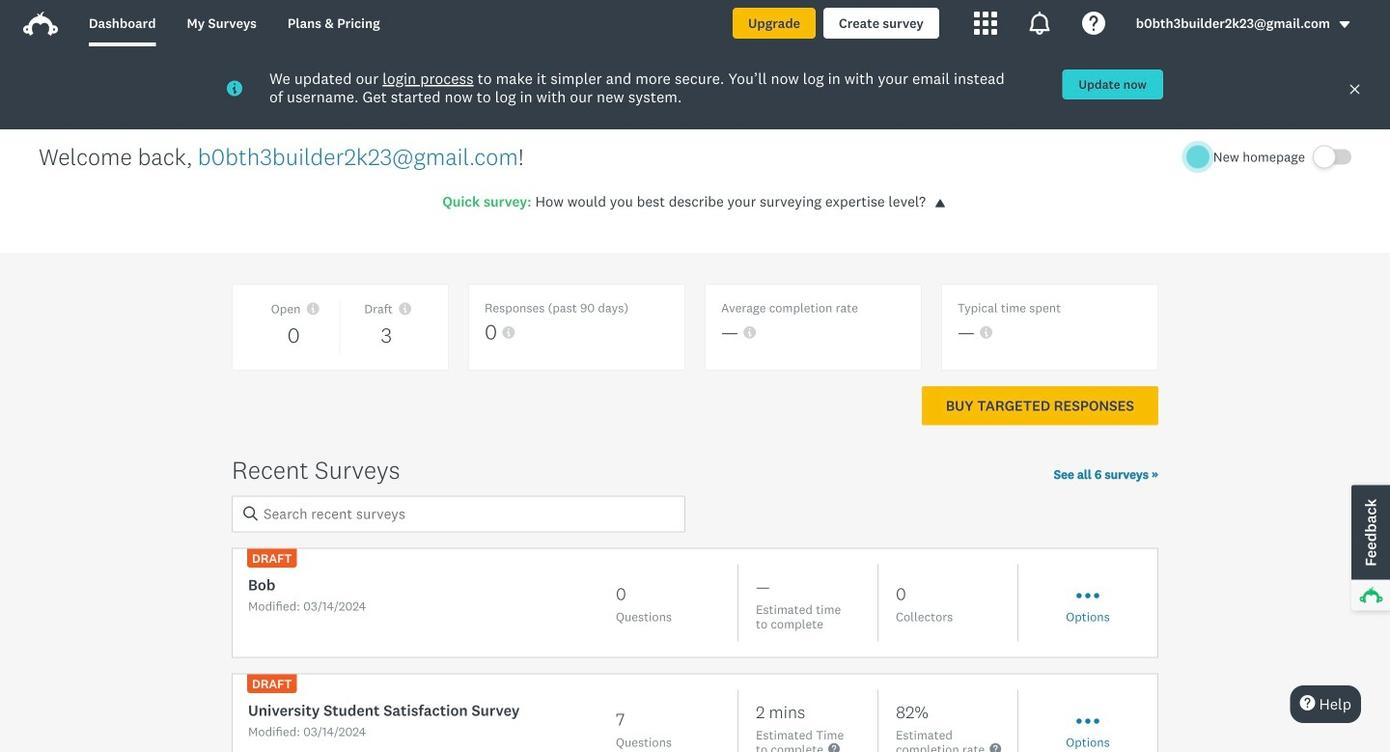 Task type: vqa. For each thing, say whether or not it's contained in the screenshot.
The Switch To Classic image at the right bottom of the page
no



Task type: locate. For each thing, give the bounding box(es) containing it.
dropdown arrow image
[[1338, 18, 1352, 31]]

None field
[[232, 496, 686, 532]]

x image
[[1349, 83, 1361, 96]]

1 products icon image from the left
[[974, 12, 997, 35]]

products icon image
[[974, 12, 997, 35], [1028, 12, 1051, 35]]

2 products icon image from the left
[[1028, 12, 1051, 35]]

0 horizontal spatial products icon image
[[974, 12, 997, 35]]

help icon image
[[1082, 12, 1105, 35]]

1 horizontal spatial products icon image
[[1028, 12, 1051, 35]]



Task type: describe. For each thing, give the bounding box(es) containing it.
Search recent surveys text field
[[232, 496, 686, 532]]

surveymonkey logo image
[[23, 12, 58, 36]]



